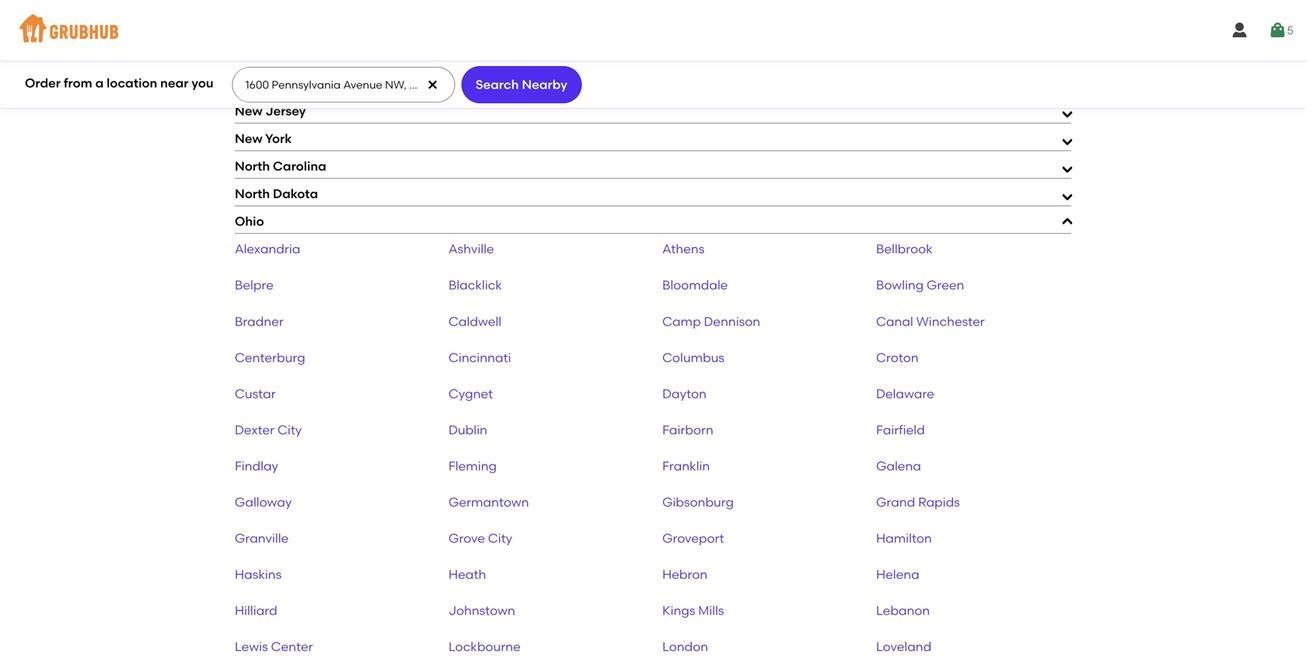 Task type: vqa. For each thing, say whether or not it's contained in the screenshot.
Galena 'link'
yes



Task type: locate. For each thing, give the bounding box(es) containing it.
custar link
[[235, 386, 276, 402]]

lockbourne
[[449, 640, 521, 655]]

caldwell link
[[449, 314, 502, 329]]

1 vertical spatial new
[[235, 103, 263, 119]]

lebanon
[[876, 604, 930, 619]]

north
[[235, 159, 270, 174], [235, 186, 270, 202]]

loveland
[[876, 640, 932, 655]]

1 new from the top
[[235, 76, 263, 91]]

lockbourne link
[[449, 640, 521, 655]]

new hampshire
[[235, 76, 333, 91]]

bellbrook link
[[876, 242, 933, 257]]

fairfield link
[[876, 423, 925, 438]]

bradner
[[235, 314, 284, 329]]

north down new york
[[235, 159, 270, 174]]

cincinnati
[[449, 350, 511, 365]]

ohio
[[235, 214, 264, 229]]

hamilton link
[[876, 531, 932, 546]]

fleming link
[[449, 459, 497, 474]]

centerburg
[[235, 350, 305, 365]]

city for grove city
[[488, 531, 513, 546]]

0 vertical spatial north
[[235, 159, 270, 174]]

athens
[[663, 242, 705, 257]]

hebron link
[[663, 567, 708, 582]]

granville
[[235, 531, 289, 546]]

delaware link
[[876, 386, 935, 402]]

dexter city link
[[235, 423, 302, 438]]

city right dexter on the bottom left
[[278, 423, 302, 438]]

ashville link
[[449, 242, 494, 257]]

johnstown link
[[449, 604, 515, 619]]

fairfield
[[876, 423, 925, 438]]

grand
[[876, 495, 915, 510]]

you
[[192, 76, 214, 91]]

franklin link
[[663, 459, 710, 474]]

new down 'nevada' at the left
[[235, 76, 263, 91]]

search nearby
[[476, 77, 568, 92]]

2 north from the top
[[235, 186, 270, 202]]

findlay link
[[235, 459, 278, 474]]

2 tab from the top
[[235, 19, 1072, 41]]

bloomdale link
[[663, 278, 728, 293]]

blacklick link
[[449, 278, 502, 293]]

1 north from the top
[[235, 159, 270, 174]]

new left "york"
[[235, 131, 263, 146]]

city
[[278, 423, 302, 438], [488, 531, 513, 546]]

north for north dakota
[[235, 186, 270, 202]]

1 horizontal spatial svg image
[[1269, 21, 1287, 40]]

hamilton
[[876, 531, 932, 546]]

center
[[271, 640, 313, 655]]

belpre
[[235, 278, 274, 293]]

Search Address search field
[[232, 68, 454, 102]]

new for new jersey
[[235, 103, 263, 119]]

columbus link
[[663, 350, 725, 365]]

0 horizontal spatial city
[[278, 423, 302, 438]]

cygnet link
[[449, 386, 493, 402]]

dayton
[[663, 386, 707, 402]]

2 svg image from the left
[[1269, 21, 1287, 40]]

lebanon link
[[876, 604, 930, 619]]

0 vertical spatial new
[[235, 76, 263, 91]]

kings mills link
[[663, 604, 724, 619]]

tab
[[235, 0, 1072, 13], [235, 19, 1072, 41]]

0 vertical spatial city
[[278, 423, 302, 438]]

winchester
[[917, 314, 985, 329]]

dayton link
[[663, 386, 707, 402]]

1 vertical spatial north
[[235, 186, 270, 202]]

athens link
[[663, 242, 705, 257]]

gibsonburg
[[663, 495, 734, 510]]

city for dexter city
[[278, 423, 302, 438]]

groveport link
[[663, 531, 724, 546]]

heath
[[449, 567, 486, 582]]

new
[[235, 76, 263, 91], [235, 103, 263, 119], [235, 131, 263, 146]]

camp dennison link
[[663, 314, 760, 329]]

grand rapids
[[876, 495, 960, 510]]

croton
[[876, 350, 919, 365]]

kings mills
[[663, 604, 724, 619]]

hampshire
[[266, 76, 333, 91]]

grove city link
[[449, 531, 513, 546]]

1 horizontal spatial city
[[488, 531, 513, 546]]

dublin
[[449, 423, 487, 438]]

findlay
[[235, 459, 278, 474]]

1 svg image from the left
[[1231, 21, 1249, 40]]

svg image
[[1231, 21, 1249, 40], [1269, 21, 1287, 40]]

hilliard link
[[235, 604, 277, 619]]

cincinnati link
[[449, 350, 511, 365]]

city right grove
[[488, 531, 513, 546]]

north up ohio
[[235, 186, 270, 202]]

1 vertical spatial tab
[[235, 19, 1072, 41]]

dennison
[[704, 314, 760, 329]]

helena link
[[876, 567, 920, 582]]

grand rapids link
[[876, 495, 960, 510]]

3 new from the top
[[235, 131, 263, 146]]

0 horizontal spatial svg image
[[1231, 21, 1249, 40]]

cygnet
[[449, 386, 493, 402]]

2 new from the top
[[235, 103, 263, 119]]

north for north carolina
[[235, 159, 270, 174]]

dublin link
[[449, 423, 487, 438]]

2 vertical spatial new
[[235, 131, 263, 146]]

fairborn
[[663, 423, 714, 438]]

0 vertical spatial tab
[[235, 0, 1072, 13]]

croton link
[[876, 350, 919, 365]]

new up new york
[[235, 103, 263, 119]]

haskins link
[[235, 567, 282, 582]]

galena link
[[876, 459, 921, 474]]

galena
[[876, 459, 921, 474]]

loveland link
[[876, 640, 932, 655]]

1 vertical spatial city
[[488, 531, 513, 546]]

main navigation navigation
[[0, 0, 1306, 61]]



Task type: describe. For each thing, give the bounding box(es) containing it.
galloway
[[235, 495, 292, 510]]

fleming
[[449, 459, 497, 474]]

nearby
[[522, 77, 568, 92]]

lewis center
[[235, 640, 313, 655]]

svg image
[[426, 79, 439, 91]]

from
[[64, 76, 92, 91]]

helena
[[876, 567, 920, 582]]

germantown
[[449, 495, 529, 510]]

dexter
[[235, 423, 275, 438]]

1 tab from the top
[[235, 0, 1072, 13]]

near
[[160, 76, 189, 91]]

lewis center link
[[235, 640, 313, 655]]

bowling green
[[876, 278, 965, 293]]

new for new hampshire
[[235, 76, 263, 91]]

order from a location near you
[[25, 76, 214, 91]]

belpre link
[[235, 278, 274, 293]]

granville link
[[235, 531, 289, 546]]

hilliard
[[235, 604, 277, 619]]

haskins
[[235, 567, 282, 582]]

5 button
[[1269, 16, 1294, 44]]

groveport
[[663, 531, 724, 546]]

heath link
[[449, 567, 486, 582]]

new jersey
[[235, 103, 306, 119]]

nevada
[[235, 48, 284, 63]]

caldwell
[[449, 314, 502, 329]]

gibsonburg link
[[663, 495, 734, 510]]

search
[[476, 77, 519, 92]]

bowling green link
[[876, 278, 965, 293]]

camp
[[663, 314, 701, 329]]

bloomdale
[[663, 278, 728, 293]]

svg image inside 5 button
[[1269, 21, 1287, 40]]

location
[[107, 76, 157, 91]]

hebron
[[663, 567, 708, 582]]

camp dennison
[[663, 314, 760, 329]]

centerburg link
[[235, 350, 305, 365]]

alexandria
[[235, 242, 300, 257]]

bradner link
[[235, 314, 284, 329]]

lewis
[[235, 640, 268, 655]]

york
[[265, 131, 292, 146]]

a
[[95, 76, 104, 91]]

carolina
[[273, 159, 326, 174]]

london link
[[663, 640, 708, 655]]

grove
[[449, 531, 485, 546]]

fairborn link
[[663, 423, 714, 438]]

mills
[[698, 604, 724, 619]]

green
[[927, 278, 965, 293]]

dexter city
[[235, 423, 302, 438]]

kings
[[663, 604, 695, 619]]

blacklick
[[449, 278, 502, 293]]

grove city
[[449, 531, 513, 546]]

north carolina
[[235, 159, 326, 174]]

columbus
[[663, 350, 725, 365]]

5
[[1287, 24, 1294, 37]]

new for new york
[[235, 131, 263, 146]]

canal winchester link
[[876, 314, 985, 329]]

bellbrook
[[876, 242, 933, 257]]

order
[[25, 76, 61, 91]]

new york
[[235, 131, 292, 146]]

jersey
[[266, 103, 306, 119]]

canal winchester
[[876, 314, 985, 329]]

ashville
[[449, 242, 494, 257]]



